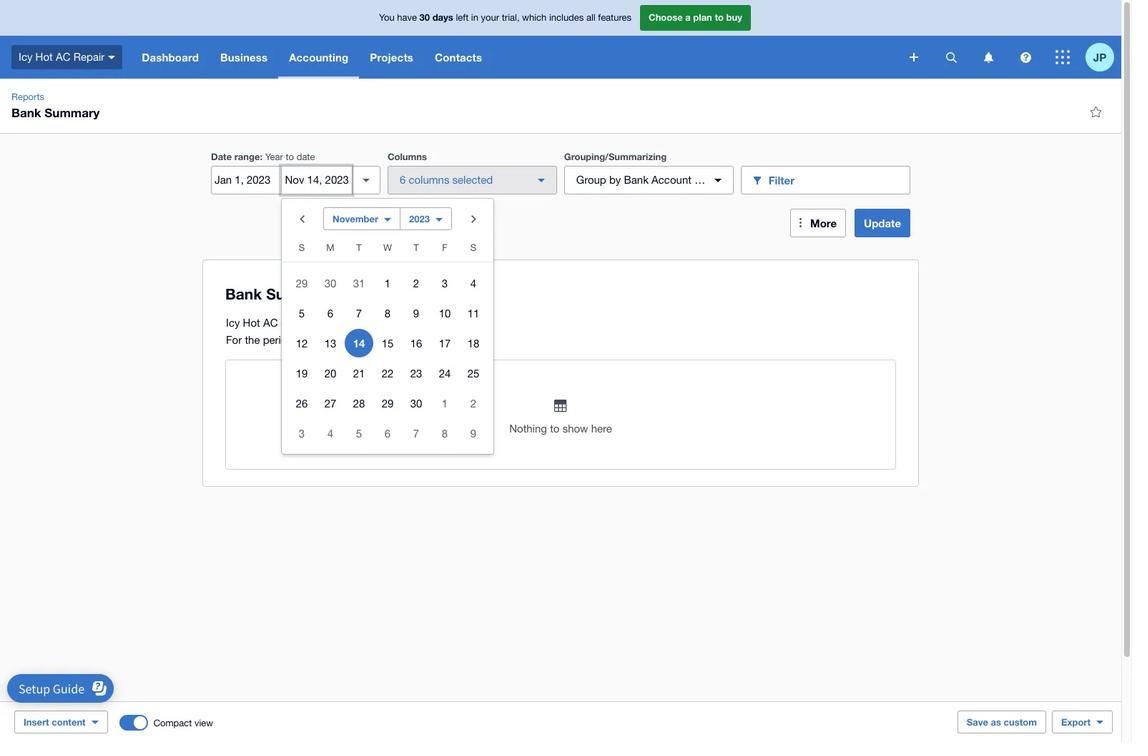 Task type: locate. For each thing, give the bounding box(es) containing it.
hot inside icy hot ac repair for the period january 1, 2023 to november 14, 2023
[[243, 317, 260, 329]]

navigation containing dashboard
[[131, 36, 900, 79]]

banner
[[0, 0, 1122, 79]]

choose
[[649, 12, 683, 23]]

fri nov 10 2023 cell
[[431, 299, 459, 328]]

1 vertical spatial ac
[[263, 317, 278, 329]]

bank right by
[[624, 174, 649, 186]]

filter
[[769, 174, 795, 186]]

2023 inside 'group'
[[409, 213, 430, 225]]

row up wed nov 22 2023 cell
[[282, 328, 494, 359]]

projects
[[370, 51, 414, 64]]

wed nov 01 2023 cell
[[374, 269, 402, 298]]

filter button
[[741, 166, 911, 195]]

buy
[[727, 12, 743, 23]]

dashboard
[[142, 51, 199, 64]]

all
[[587, 12, 596, 23]]

1 horizontal spatial t
[[414, 243, 419, 253]]

sat nov 18 2023 cell
[[459, 329, 494, 358]]

repair inside the icy hot ac repair 'popup button'
[[73, 51, 105, 63]]

0 vertical spatial hot
[[36, 51, 53, 63]]

bank inside reports bank summary
[[11, 105, 41, 120]]

banner containing jp
[[0, 0, 1122, 79]]

tue nov 28 2023 cell
[[345, 389, 374, 418]]

1 horizontal spatial icy
[[226, 317, 240, 329]]

icy inside icy hot ac repair for the period january 1, 2023 to november 14, 2023
[[226, 317, 240, 329]]

3 row from the top
[[282, 298, 494, 328]]

0 horizontal spatial hot
[[36, 51, 53, 63]]

group containing november
[[282, 199, 494, 454]]

days
[[433, 12, 454, 23]]

business
[[220, 51, 268, 64]]

row up wed nov 08 2023 cell
[[282, 268, 494, 298]]

2 s from the left
[[471, 243, 477, 253]]

ac up reports bank summary
[[56, 51, 70, 63]]

to inside banner
[[715, 12, 724, 23]]

f
[[442, 243, 448, 253]]

14,
[[442, 334, 457, 346]]

:
[[260, 151, 263, 162]]

2023
[[409, 213, 430, 225], [350, 334, 373, 346], [460, 334, 484, 346]]

1 horizontal spatial 2023
[[409, 213, 430, 225]]

0 horizontal spatial s
[[299, 243, 305, 253]]

hot
[[36, 51, 53, 63], [243, 317, 260, 329]]

november down thu nov 09 2023 cell
[[389, 334, 439, 346]]

2023 down columns
[[409, 213, 430, 225]]

ac up the period
[[263, 317, 278, 329]]

update button
[[855, 209, 911, 238]]

2023 right 1,
[[350, 334, 373, 346]]

2023 right 14,
[[460, 334, 484, 346]]

1 horizontal spatial s
[[471, 243, 477, 253]]

repair up the period
[[281, 317, 312, 329]]

icy hot ac repair button
[[0, 36, 131, 79]]

1 horizontal spatial hot
[[243, 317, 260, 329]]

view
[[195, 718, 213, 729]]

1 vertical spatial icy
[[226, 317, 240, 329]]

1 vertical spatial bank
[[624, 174, 649, 186]]

fri nov 03 2023 cell
[[431, 269, 459, 298]]

row down the wed nov 15 2023 cell
[[282, 359, 494, 389]]

1 horizontal spatial ac
[[263, 317, 278, 329]]

0 vertical spatial repair
[[73, 51, 105, 63]]

thu nov 02 2023 cell
[[402, 269, 431, 298]]

bank down reports link
[[11, 105, 41, 120]]

0 horizontal spatial 2023
[[350, 334, 373, 346]]

grouping/summarizing
[[564, 151, 667, 162]]

to
[[715, 12, 724, 23], [286, 152, 294, 162], [376, 334, 386, 346], [550, 423, 560, 435]]

fri nov 24 2023 cell
[[431, 359, 459, 388]]

bank
[[11, 105, 41, 120], [624, 174, 649, 186]]

m
[[327, 243, 335, 253]]

1 row from the top
[[282, 239, 494, 263]]

jp button
[[1086, 36, 1122, 79]]

1 vertical spatial november
[[389, 334, 439, 346]]

november
[[333, 213, 379, 225], [389, 334, 439, 346]]

have
[[397, 12, 417, 23]]

to inside date range : year to date
[[286, 152, 294, 162]]

1 vertical spatial hot
[[243, 317, 260, 329]]

period
[[263, 334, 294, 346]]

your
[[481, 12, 500, 23]]

s left m
[[299, 243, 305, 253]]

thu nov 09 2023 cell
[[402, 299, 431, 328]]

list of convenience dates image
[[352, 166, 381, 195]]

you have 30 days left in your trial, which includes all features
[[379, 12, 632, 23]]

svg image
[[946, 52, 957, 63], [984, 52, 994, 63], [910, 53, 919, 62], [108, 56, 115, 59]]

row down 'wed nov 01 2023' cell
[[282, 298, 494, 328]]

ac
[[56, 51, 70, 63], [263, 317, 278, 329]]

0 horizontal spatial ac
[[56, 51, 70, 63]]

which
[[522, 12, 547, 23]]

grid containing s
[[282, 239, 494, 449]]

grid
[[282, 239, 494, 449]]

ac inside 'popup button'
[[56, 51, 70, 63]]

5 row from the top
[[282, 359, 494, 389]]

columns
[[388, 151, 427, 162]]

1 horizontal spatial repair
[[281, 317, 312, 329]]

0 vertical spatial november
[[333, 213, 379, 225]]

hot up the reports
[[36, 51, 53, 63]]

trial,
[[502, 12, 520, 23]]

thu nov 16 2023 cell
[[402, 329, 431, 358]]

compact
[[154, 718, 192, 729]]

0 vertical spatial icy
[[19, 51, 33, 63]]

row down wed nov 29 2023 cell at the bottom left of page
[[282, 419, 494, 449]]

1 horizontal spatial november
[[389, 334, 439, 346]]

date range : year to date
[[211, 151, 315, 162]]

0 horizontal spatial bank
[[11, 105, 41, 120]]

0 horizontal spatial t
[[357, 243, 362, 253]]

t
[[357, 243, 362, 253], [414, 243, 419, 253]]

november up m
[[333, 213, 379, 225]]

ac inside icy hot ac repair for the period january 1, 2023 to november 14, 2023
[[263, 317, 278, 329]]

next month image
[[459, 205, 488, 233]]

Select end date field
[[282, 167, 352, 194]]

to right year
[[286, 152, 294, 162]]

mon nov 20 2023 cell
[[316, 359, 345, 388]]

to left buy
[[715, 12, 724, 23]]

s
[[299, 243, 305, 253], [471, 243, 477, 253]]

hot inside 'popup button'
[[36, 51, 53, 63]]

features
[[598, 12, 632, 23]]

summary
[[45, 105, 100, 120]]

1 horizontal spatial bank
[[624, 174, 649, 186]]

by
[[610, 174, 621, 186]]

show
[[563, 423, 589, 435]]

hot for icy hot ac repair for the period january 1, 2023 to november 14, 2023
[[243, 317, 260, 329]]

wed nov 22 2023 cell
[[374, 359, 402, 388]]

2 horizontal spatial 2023
[[460, 334, 484, 346]]

business button
[[210, 36, 279, 79]]

sat nov 25 2023 cell
[[459, 359, 494, 388]]

Select start date field
[[212, 167, 282, 194]]

svg image
[[1056, 50, 1071, 64], [1021, 52, 1032, 63]]

insert
[[24, 717, 49, 729]]

row up 'wed nov 01 2023' cell
[[282, 239, 494, 263]]

icy up for
[[226, 317, 240, 329]]

custom
[[1004, 717, 1038, 729]]

tue nov 14 2023 cell
[[345, 329, 374, 358]]

more
[[811, 217, 837, 230]]

row containing s
[[282, 239, 494, 263]]

icy for icy hot ac repair for the period january 1, 2023 to november 14, 2023
[[226, 317, 240, 329]]

navigation
[[131, 36, 900, 79]]

sun nov 12 2023 cell
[[282, 329, 316, 358]]

nothing
[[510, 423, 547, 435]]

repair for icy hot ac repair for the period january 1, 2023 to november 14, 2023
[[281, 317, 312, 329]]

save as custom button
[[958, 711, 1047, 734]]

0 vertical spatial bank
[[11, 105, 41, 120]]

export button
[[1053, 711, 1114, 734]]

s right f
[[471, 243, 477, 253]]

1 vertical spatial repair
[[281, 317, 312, 329]]

0 horizontal spatial svg image
[[1021, 52, 1032, 63]]

hot up the
[[243, 317, 260, 329]]

0 vertical spatial ac
[[56, 51, 70, 63]]

repair
[[73, 51, 105, 63], [281, 317, 312, 329]]

icy inside 'popup button'
[[19, 51, 33, 63]]

insert content
[[24, 717, 86, 729]]

row
[[282, 239, 494, 263], [282, 268, 494, 298], [282, 298, 494, 328], [282, 328, 494, 359], [282, 359, 494, 389], [282, 389, 494, 419], [282, 419, 494, 449]]

mon nov 06 2023 cell
[[316, 299, 345, 328]]

previous month image
[[288, 205, 316, 233]]

hot for icy hot ac repair
[[36, 51, 53, 63]]

repair inside icy hot ac repair for the period january 1, 2023 to november 14, 2023
[[281, 317, 312, 329]]

repair up summary
[[73, 51, 105, 63]]

0 horizontal spatial icy
[[19, 51, 33, 63]]

icy up the reports
[[19, 51, 33, 63]]

t left f
[[414, 243, 419, 253]]

group
[[282, 199, 494, 454]]

2 t from the left
[[414, 243, 419, 253]]

icy
[[19, 51, 33, 63], [226, 317, 240, 329]]

0 horizontal spatial repair
[[73, 51, 105, 63]]

row down wed nov 22 2023 cell
[[282, 389, 494, 419]]

january
[[297, 334, 335, 346]]

t left w on the left of page
[[357, 243, 362, 253]]

wed nov 08 2023 cell
[[374, 299, 402, 328]]

sat nov 11 2023 cell
[[459, 299, 494, 328]]

to right tue nov 14 2023 cell
[[376, 334, 386, 346]]

icy hot ac repair
[[19, 51, 105, 63]]

4 row from the top
[[282, 328, 494, 359]]

Report title field
[[222, 278, 890, 311]]

w
[[384, 243, 392, 253]]

for
[[226, 334, 242, 346]]

row group
[[282, 268, 494, 449]]

ac for icy hot ac repair
[[56, 51, 70, 63]]

svg image inside the icy hot ac repair 'popup button'
[[108, 56, 115, 59]]

6
[[400, 174, 406, 186]]



Task type: describe. For each thing, give the bounding box(es) containing it.
date
[[211, 151, 232, 162]]

left
[[456, 12, 469, 23]]

update
[[865, 217, 902, 230]]

sat nov 04 2023 cell
[[459, 269, 494, 298]]

type
[[695, 174, 717, 186]]

contacts button
[[424, 36, 493, 79]]

tue nov 07 2023 cell
[[345, 299, 374, 328]]

compact view
[[154, 718, 213, 729]]

sun nov 26 2023 cell
[[282, 389, 316, 418]]

thu nov 30 2023 cell
[[402, 389, 431, 418]]

sun nov 05 2023 cell
[[282, 299, 316, 328]]

1 s from the left
[[299, 243, 305, 253]]

nothing to show here
[[510, 423, 612, 435]]

accounting
[[289, 51, 349, 64]]

7 row from the top
[[282, 419, 494, 449]]

choose a plan to buy
[[649, 12, 743, 23]]

30
[[420, 12, 430, 23]]

mon nov 27 2023 cell
[[316, 389, 345, 418]]

1,
[[338, 334, 347, 346]]

icy hot ac repair for the period january 1, 2023 to november 14, 2023
[[226, 317, 484, 346]]

icy for icy hot ac repair
[[19, 51, 33, 63]]

export
[[1062, 717, 1091, 729]]

to left show
[[550, 423, 560, 435]]

the
[[245, 334, 260, 346]]

reports bank summary
[[11, 92, 100, 120]]

add to favourites image
[[1082, 97, 1111, 126]]

sun nov 19 2023 cell
[[282, 359, 316, 388]]

1 horizontal spatial svg image
[[1056, 50, 1071, 64]]

insert content button
[[14, 711, 108, 734]]

accounting button
[[279, 36, 360, 79]]

to inside icy hot ac repair for the period january 1, 2023 to november 14, 2023
[[376, 334, 386, 346]]

tue nov 21 2023 cell
[[345, 359, 374, 388]]

includes
[[550, 12, 584, 23]]

mon nov 13 2023 cell
[[316, 329, 345, 358]]

thu nov 23 2023 cell
[[402, 359, 431, 388]]

a
[[686, 12, 691, 23]]

range
[[235, 151, 260, 162]]

repair for icy hot ac repair
[[73, 51, 105, 63]]

plan
[[694, 12, 713, 23]]

content
[[52, 717, 86, 729]]

save as custom
[[967, 717, 1038, 729]]

navigation inside banner
[[131, 36, 900, 79]]

wed nov 15 2023 cell
[[374, 329, 402, 358]]

group by bank account type button
[[564, 166, 734, 195]]

2 row from the top
[[282, 268, 494, 298]]

here
[[592, 423, 612, 435]]

0 horizontal spatial november
[[333, 213, 379, 225]]

account
[[652, 174, 692, 186]]

wed nov 29 2023 cell
[[374, 389, 402, 418]]

year
[[265, 152, 283, 162]]

group by bank account type
[[577, 174, 717, 186]]

more button
[[791, 209, 847, 238]]

contacts
[[435, 51, 483, 64]]

reports
[[11, 92, 44, 102]]

bank inside group by bank account type popup button
[[624, 174, 649, 186]]

group
[[577, 174, 607, 186]]

columns
[[409, 174, 450, 186]]

reports link
[[6, 90, 50, 104]]

6 row from the top
[[282, 389, 494, 419]]

as
[[992, 717, 1002, 729]]

1 t from the left
[[357, 243, 362, 253]]

selected
[[453, 174, 493, 186]]

you
[[379, 12, 395, 23]]

dashboard link
[[131, 36, 210, 79]]

ac for icy hot ac repair for the period january 1, 2023 to november 14, 2023
[[263, 317, 278, 329]]

date
[[297, 152, 315, 162]]

fri nov 17 2023 cell
[[431, 329, 459, 358]]

november inside icy hot ac repair for the period january 1, 2023 to november 14, 2023
[[389, 334, 439, 346]]

6 columns selected
[[400, 174, 493, 186]]

save
[[967, 717, 989, 729]]

jp
[[1094, 50, 1107, 63]]

in
[[471, 12, 479, 23]]

projects button
[[360, 36, 424, 79]]



Task type: vqa. For each thing, say whether or not it's contained in the screenshot.
SAT NOV 04 2023 cell
yes



